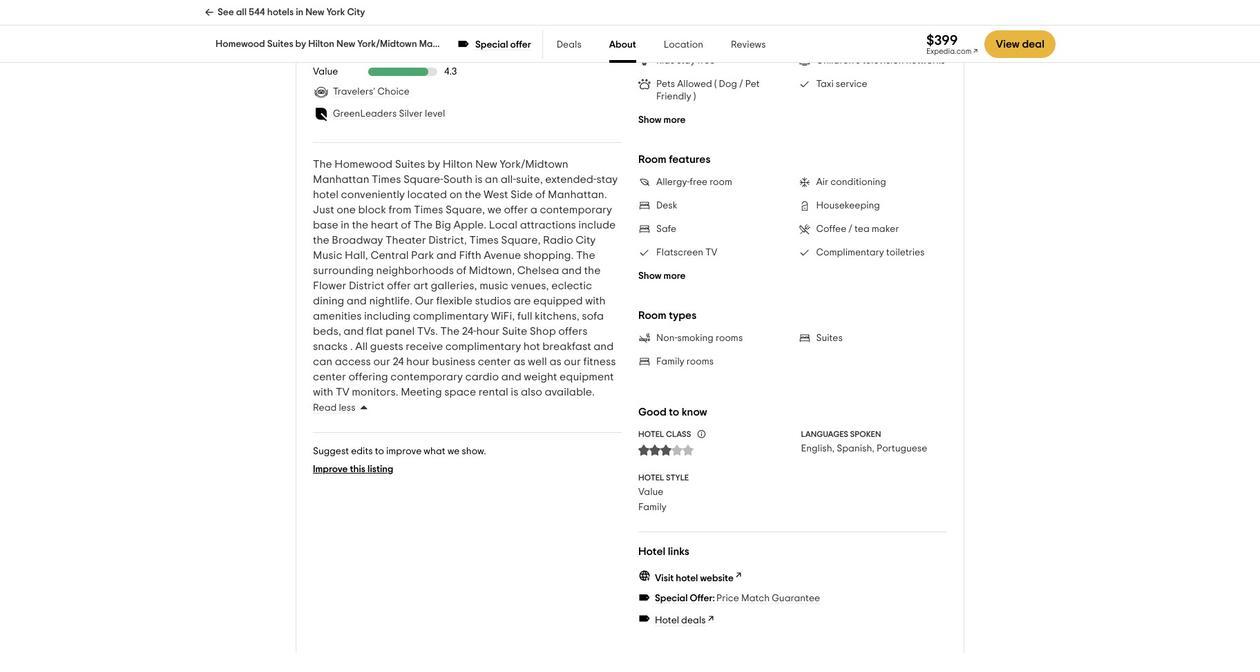 Task type: vqa. For each thing, say whether or not it's contained in the screenshot.
Night
no



Task type: locate. For each thing, give the bounding box(es) containing it.
with inside fitness center with gym / workout room
[[722, 20, 740, 30]]

0 vertical spatial hour
[[476, 326, 500, 337]]

0 horizontal spatial square-
[[404, 174, 443, 185]]

1 vertical spatial special
[[655, 594, 688, 604]]

hour down the wifi, at the left of the page
[[476, 326, 500, 337]]

1 vertical spatial york/midtown
[[500, 159, 568, 170]]

0 horizontal spatial we
[[448, 447, 460, 457]]

/ for gym
[[764, 20, 768, 30]]

equipment
[[560, 372, 614, 383]]

the up the just
[[313, 159, 332, 170]]

1 vertical spatial hotel
[[639, 474, 664, 482]]

center down can
[[313, 372, 346, 383]]

choice
[[378, 87, 410, 97]]

0 horizontal spatial york/midtown
[[358, 39, 417, 49]]

hall,
[[345, 250, 368, 261]]

new for the homewood suites by hilton new york/midtown manhattan times square-south is an all-suite, extended-stay hotel conveniently located on the west side of manhattan. just one block from times square, we offer a contemporary base in the heart of the big apple. local attractions include the broadway theater district, times square, radio city music hall, central park and fifth avenue shopping. the surrounding neighborhoods of midtown, chelsea and the flower district offer art galleries, music venues, eclectic dining and nightlife. our flexible studios are equipped with amenities including complimentary wifi, full kitchens, sofa beds, and flat panel tvs. the 24-hour suite shop offers snacks . all guests receive complimentary hot breakfast and can access our 24 hour business center as well as our fitness center offering contemporary cardio and weight equipment with tv monitors. meeting space rental is also available.
[[475, 159, 497, 170]]

eclectic
[[552, 280, 592, 291]]

flexible
[[436, 296, 473, 307]]

from
[[389, 204, 412, 215]]

homewood inside the homewood suites by hilton new york/midtown manhattan times square-south is an all-suite, extended-stay hotel conveniently located on the west side of manhattan. just one block from times square, we offer a contemporary base in the heart of the big apple. local attractions include the broadway theater district, times square, radio city music hall, central park and fifth avenue shopping. the surrounding neighborhoods of midtown, chelsea and the flower district offer art galleries, music venues, eclectic dining and nightlife. our flexible studios are equipped with amenities including complimentary wifi, full kitchens, sofa beds, and flat panel tvs. the 24-hour suite shop offers snacks . all guests receive complimentary hot breakfast and can access our 24 hour business center as well as our fitness center offering contemporary cardio and weight equipment with tv monitors. meeting space rental is also available.
[[335, 159, 393, 170]]

as left well
[[514, 356, 526, 367]]

city right 'york'
[[347, 8, 365, 17]]

1 vertical spatial hilton
[[443, 159, 473, 170]]

in down one
[[341, 220, 350, 231]]

hotel left deals
[[655, 617, 679, 626]]

0 vertical spatial center
[[478, 356, 511, 367]]

offering
[[349, 372, 388, 383]]

safe
[[656, 225, 677, 234]]

city down include at the left top
[[576, 235, 596, 246]]

room down center
[[695, 32, 721, 42]]

television
[[863, 56, 904, 66]]

we down west
[[488, 204, 502, 215]]

1 vertical spatial homewood
[[335, 159, 393, 170]]

room up the allergy-
[[639, 154, 667, 165]]

special right the 4.5
[[475, 40, 508, 50]]

with up sofa
[[585, 296, 606, 307]]

2 our from the left
[[564, 356, 581, 367]]

1 vertical spatial by
[[428, 159, 440, 170]]

1 vertical spatial tv
[[336, 387, 349, 398]]

0 vertical spatial suites
[[267, 39, 293, 49]]

1 vertical spatial rooms
[[687, 357, 714, 367]]

stay right 'kids'
[[677, 56, 696, 66]]

is left the also
[[511, 387, 519, 398]]

2 horizontal spatial new
[[475, 159, 497, 170]]

manhattan up the 4.5
[[419, 39, 468, 49]]

spanish,
[[837, 444, 875, 454]]

about
[[609, 40, 636, 50]]

0 vertical spatial hilton
[[308, 39, 334, 49]]

suites
[[267, 39, 293, 49], [395, 159, 425, 170], [816, 334, 843, 343]]

0 vertical spatial stay
[[677, 56, 696, 66]]

times left south, on the top left
[[470, 39, 495, 49]]

show down flatscreen
[[639, 272, 662, 281]]

0 horizontal spatial is
[[475, 174, 483, 185]]

2 4.6 from the top
[[444, 32, 458, 42]]

more down flatscreen
[[664, 272, 686, 281]]

complimentary
[[413, 311, 489, 322], [445, 341, 521, 352]]

offer up nightlife.
[[387, 280, 411, 291]]

hot
[[524, 341, 540, 352]]

rooms right smoking
[[716, 334, 743, 343]]

coffee / tea maker
[[816, 225, 899, 234]]

1 vertical spatial value
[[639, 488, 664, 498]]

avenue
[[484, 250, 521, 261]]

1 vertical spatial to
[[375, 447, 384, 457]]

our down the breakfast
[[564, 356, 581, 367]]

hotel deals
[[655, 617, 706, 626]]

new inside the homewood suites by hilton new york/midtown manhattan times square-south is an all-suite, extended-stay hotel conveniently located on the west side of manhattan. just one block from times square, we offer a contemporary base in the heart of the big apple. local attractions include the broadway theater district, times square, radio city music hall, central park and fifth avenue shopping. the surrounding neighborhoods of midtown, chelsea and the flower district offer art galleries, music venues, eclectic dining and nightlife. our flexible studios are equipped with amenities including complimentary wifi, full kitchens, sofa beds, and flat panel tvs. the 24-hour suite shop offers snacks . all guests receive complimentary hot breakfast and can access our 24 hour business center as well as our fitness center offering contemporary cardio and weight equipment with tv monitors. meeting space rental is also available.
[[475, 159, 497, 170]]

panel
[[386, 326, 415, 337]]

0 vertical spatial new
[[306, 8, 324, 17]]

stay up manhattan.
[[597, 174, 618, 185]]

apple.
[[454, 220, 487, 231]]

2 horizontal spatial suites
[[816, 334, 843, 343]]

0 horizontal spatial /
[[739, 79, 743, 89]]

style
[[666, 474, 689, 482]]

ny
[[562, 39, 574, 49]]

hour
[[476, 326, 500, 337], [406, 356, 430, 367]]

space
[[444, 387, 476, 398]]

1 more from the top
[[664, 115, 686, 125]]

dining
[[313, 296, 344, 307]]

contemporary up meeting
[[391, 372, 463, 383]]

hotel up the just
[[313, 189, 339, 200]]

1 vertical spatial show
[[639, 272, 662, 281]]

0 horizontal spatial location
[[313, 15, 353, 25]]

hotel for hotel style value family
[[639, 474, 664, 482]]

0 horizontal spatial by
[[295, 39, 306, 49]]

by
[[295, 39, 306, 49], [428, 159, 440, 170]]

amenities
[[313, 311, 362, 322]]

1 vertical spatial manhattan
[[313, 174, 369, 185]]

hotel left style
[[639, 474, 664, 482]]

flat
[[366, 326, 383, 337]]

0 horizontal spatial special
[[475, 40, 508, 50]]

hotel inside hotel style value family
[[639, 474, 664, 482]]

/ right the gym
[[764, 20, 768, 30]]

york/midtown up suite,
[[500, 159, 568, 170]]

galleries,
[[431, 280, 477, 291]]

2 vertical spatial /
[[849, 225, 853, 234]]

0 horizontal spatial to
[[375, 447, 384, 457]]

hotel deals link
[[639, 611, 716, 628]]

tv inside the homewood suites by hilton new york/midtown manhattan times square-south is an all-suite, extended-stay hotel conveniently located on the west side of manhattan. just one block from times square, we offer a contemporary base in the heart of the big apple. local attractions include the broadway theater district, times square, radio city music hall, central park and fifth avenue shopping. the surrounding neighborhoods of midtown, chelsea and the flower district offer art galleries, music venues, eclectic dining and nightlife. our flexible studios are equipped with amenities including complimentary wifi, full kitchens, sofa beds, and flat panel tvs. the 24-hour suite shop offers snacks . all guests receive complimentary hot breakfast and can access our 24 hour business center as well as our fitness center offering contemporary cardio and weight equipment with tv monitors. meeting space rental is also available.
[[336, 387, 349, 398]]

/ inside pets allowed ( dog / pet friendly )
[[739, 79, 743, 89]]

rooms down non-smoking rooms at the bottom of the page
[[687, 357, 714, 367]]

radio
[[543, 235, 573, 246]]

side
[[511, 189, 533, 200]]

we
[[488, 204, 502, 215], [448, 447, 460, 457]]

the left the 24-
[[441, 326, 460, 337]]

0 vertical spatial we
[[488, 204, 502, 215]]

special for special offer
[[475, 40, 508, 50]]

homewood up 'conveniently'
[[335, 159, 393, 170]]

1 horizontal spatial city
[[576, 235, 596, 246]]

24
[[393, 356, 404, 367]]

1 vertical spatial free
[[690, 178, 708, 187]]

0 horizontal spatial hour
[[406, 356, 430, 367]]

south,
[[532, 39, 560, 49]]

room inside fitness center with gym / workout room
[[695, 32, 721, 42]]

suites inside the homewood suites by hilton new york/midtown manhattan times square-south is an all-suite, extended-stay hotel conveniently located on the west side of manhattan. just one block from times square, we offer a contemporary base in the heart of the big apple. local attractions include the broadway theater district, times square, radio city music hall, central park and fifth avenue shopping. the surrounding neighborhoods of midtown, chelsea and the flower district offer art galleries, music venues, eclectic dining and nightlife. our flexible studios are equipped with amenities including complimentary wifi, full kitchens, sofa beds, and flat panel tvs. the 24-hour suite shop offers snacks . all guests receive complimentary hot breakfast and can access our 24 hour business center as well as our fitness center offering contemporary cardio and weight equipment with tv monitors. meeting space rental is also available.
[[395, 159, 425, 170]]

1 horizontal spatial hotel
[[676, 574, 698, 584]]

center up cardio
[[478, 356, 511, 367]]

hilton up the south
[[443, 159, 473, 170]]

0 vertical spatial show
[[639, 115, 662, 125]]

snacks
[[313, 341, 348, 352]]

new up service
[[337, 39, 355, 49]]

homewood down 'all'
[[216, 39, 265, 49]]

types
[[669, 310, 697, 321]]

0 horizontal spatial square,
[[446, 204, 485, 215]]

/ left pet
[[739, 79, 743, 89]]

1 horizontal spatial new
[[337, 39, 355, 49]]

square- left ny
[[497, 39, 532, 49]]

available.
[[545, 387, 595, 398]]

0 vertical spatial room
[[695, 32, 721, 42]]

/ inside fitness center with gym / workout room
[[764, 20, 768, 30]]

pet
[[745, 79, 760, 89]]

1 vertical spatial 4.6
[[444, 32, 458, 42]]

by inside the homewood suites by hilton new york/midtown manhattan times square-south is an all-suite, extended-stay hotel conveniently located on the west side of manhattan. just one block from times square, we offer a contemporary base in the heart of the big apple. local attractions include the broadway theater district, times square, radio city music hall, central park and fifth avenue shopping. the surrounding neighborhoods of midtown, chelsea and the flower district offer art galleries, music venues, eclectic dining and nightlife. our flexible studios are equipped with amenities including complimentary wifi, full kitchens, sofa beds, and flat panel tvs. the 24-hour suite shop offers snacks . all guests receive complimentary hot breakfast and can access our 24 hour business center as well as our fitness center offering contemporary cardio and weight equipment with tv monitors. meeting space rental is also available.
[[428, 159, 440, 170]]

1 horizontal spatial in
[[341, 220, 350, 231]]

to right edits
[[375, 447, 384, 457]]

0 horizontal spatial as
[[514, 356, 526, 367]]

1 vertical spatial hour
[[406, 356, 430, 367]]

our down guests at the left of the page
[[373, 356, 390, 367]]

kitchens,
[[535, 311, 580, 322]]

with up read
[[313, 387, 333, 398]]

0 vertical spatial contemporary
[[540, 204, 612, 215]]

listing
[[368, 465, 393, 475]]

access
[[335, 356, 371, 367]]

the up broadway
[[352, 220, 369, 231]]

hotel inside hotel deals link
[[655, 617, 679, 626]]

the
[[313, 159, 332, 170], [414, 220, 433, 231], [576, 250, 595, 261], [441, 326, 460, 337]]

1 horizontal spatial rooms
[[716, 334, 743, 343]]

and up fitness
[[594, 341, 614, 352]]

1 horizontal spatial we
[[488, 204, 502, 215]]

0 vertical spatial value
[[313, 67, 338, 77]]

and up the .
[[344, 326, 364, 337]]

hotel right visit
[[676, 574, 698, 584]]

room for room features
[[639, 154, 667, 165]]

0 vertical spatial hotel
[[639, 547, 666, 558]]

0 horizontal spatial tv
[[336, 387, 349, 398]]

special offer
[[475, 40, 531, 50]]

we right what
[[448, 447, 460, 457]]

hotel for hotel links
[[639, 547, 666, 558]]

0 vertical spatial york/midtown
[[358, 39, 417, 49]]

1 vertical spatial of
[[401, 220, 411, 231]]

hilton up service
[[308, 39, 334, 49]]

new up an
[[475, 159, 497, 170]]

in inside the homewood suites by hilton new york/midtown manhattan times square-south is an all-suite, extended-stay hotel conveniently located on the west side of manhattan. just one block from times square, we offer a contemporary base in the heart of the big apple. local attractions include the broadway theater district, times square, radio city music hall, central park and fifth avenue shopping. the surrounding neighborhoods of midtown, chelsea and the flower district offer art galleries, music venues, eclectic dining and nightlife. our flexible studios are equipped with amenities including complimentary wifi, full kitchens, sofa beds, and flat panel tvs. the 24-hour suite shop offers snacks . all guests receive complimentary hot breakfast and can access our 24 hour business center as well as our fitness center offering contemporary cardio and weight equipment with tv monitors. meeting space rental is also available.
[[341, 220, 350, 231]]

hour down receive
[[406, 356, 430, 367]]

1 vertical spatial with
[[585, 296, 606, 307]]

family down non- on the right bottom
[[656, 357, 685, 367]]

1 horizontal spatial hilton
[[443, 159, 473, 170]]

0 vertical spatial show more
[[639, 115, 686, 125]]

is left an
[[475, 174, 483, 185]]

allowed
[[677, 79, 712, 89]]

tv up less
[[336, 387, 349, 398]]

attractions
[[520, 220, 576, 231]]

1 vertical spatial /
[[739, 79, 743, 89]]

deal
[[1022, 39, 1045, 50]]

1 horizontal spatial manhattan
[[419, 39, 468, 49]]

hotel up 3.0 of 5 stars image
[[639, 431, 664, 439]]

0 vertical spatial of
[[535, 189, 546, 200]]

2 as from the left
[[550, 356, 562, 367]]

1 hotel from the top
[[639, 431, 664, 439]]

contemporary down manhattan.
[[540, 204, 612, 215]]

0 horizontal spatial with
[[313, 387, 333, 398]]

square- up located
[[404, 174, 443, 185]]

manhattan up one
[[313, 174, 369, 185]]

0 horizontal spatial contemporary
[[391, 372, 463, 383]]

in right hotels
[[296, 8, 304, 17]]

south
[[443, 174, 473, 185]]

show more down flatscreen
[[639, 272, 686, 281]]

deals
[[681, 617, 706, 626]]

0 vertical spatial family
[[656, 357, 685, 367]]

square- inside the homewood suites by hilton new york/midtown manhattan times square-south is an all-suite, extended-stay hotel conveniently located on the west side of manhattan. just one block from times square, we offer a contemporary base in the heart of the big apple. local attractions include the broadway theater district, times square, radio city music hall, central park and fifth avenue shopping. the surrounding neighborhoods of midtown, chelsea and the flower district offer art galleries, music venues, eclectic dining and nightlife. our flexible studios are equipped with amenities including complimentary wifi, full kitchens, sofa beds, and flat panel tvs. the 24-hour suite shop offers snacks . all guests receive complimentary hot breakfast and can access our 24 hour business center as well as our fitness center offering contemporary cardio and weight equipment with tv monitors. meeting space rental is also available.
[[404, 174, 443, 185]]

all
[[236, 8, 247, 17]]

all
[[355, 341, 368, 352]]

city inside see all 544 hotels in new york city link
[[347, 8, 365, 17]]

of up galleries, at the left top of page
[[456, 265, 467, 276]]

with left the gym
[[722, 20, 740, 30]]

0 vertical spatial by
[[295, 39, 306, 49]]

)
[[694, 92, 696, 102]]

york/midtown up choice
[[358, 39, 417, 49]]

0 vertical spatial homewood
[[216, 39, 265, 49]]

1 horizontal spatial as
[[550, 356, 562, 367]]

special down visit
[[655, 594, 688, 604]]

square, up apple.
[[446, 204, 485, 215]]

room up non- on the right bottom
[[639, 310, 667, 321]]

0 horizontal spatial homewood
[[216, 39, 265, 49]]

0 vertical spatial square-
[[497, 39, 532, 49]]

2 show from the top
[[639, 272, 662, 281]]

less
[[339, 403, 356, 413]]

0 vertical spatial to
[[669, 407, 679, 418]]

gym
[[742, 20, 762, 30]]

offer down side
[[504, 204, 528, 215]]

special offer: price match guarantee
[[655, 594, 820, 604]]

1 show more from the top
[[639, 115, 686, 125]]

wifi,
[[491, 311, 515, 322]]

free up (
[[698, 56, 715, 66]]

hotel left links at the right bottom
[[639, 547, 666, 558]]

and up rental at left
[[501, 372, 522, 383]]

travelers'
[[333, 87, 376, 97]]

2 vertical spatial new
[[475, 159, 497, 170]]

family down style
[[639, 503, 667, 513]]

1 vertical spatial stay
[[597, 174, 618, 185]]

tv right flatscreen
[[706, 248, 718, 258]]

location up "cleanliness"
[[313, 15, 353, 25]]

1 vertical spatial center
[[313, 372, 346, 383]]

business
[[432, 356, 476, 367]]

1 vertical spatial offer
[[504, 204, 528, 215]]

cardio
[[465, 372, 499, 383]]

venues,
[[511, 280, 549, 291]]

1 vertical spatial more
[[664, 272, 686, 281]]

flower
[[313, 280, 346, 291]]

complimentary down flexible
[[413, 311, 489, 322]]

the right on
[[465, 189, 481, 200]]

1 4.6 from the top
[[444, 15, 458, 25]]

west
[[484, 189, 508, 200]]

read less
[[313, 403, 356, 413]]

complimentary down the 24-
[[445, 341, 521, 352]]

1 horizontal spatial homewood
[[335, 159, 393, 170]]

0 horizontal spatial stay
[[597, 174, 618, 185]]

flatscreen tv
[[656, 248, 718, 258]]

544
[[249, 8, 265, 17]]

hotel
[[639, 431, 664, 439], [639, 474, 664, 482]]

of up theater at the left of the page
[[401, 220, 411, 231]]

1 vertical spatial hotel
[[676, 574, 698, 584]]

0 vertical spatial manhattan
[[419, 39, 468, 49]]

1 horizontal spatial contemporary
[[540, 204, 612, 215]]

breakfast
[[543, 341, 591, 352]]

studios
[[475, 296, 511, 307]]

0 vertical spatial tv
[[706, 248, 718, 258]]

1 vertical spatial square-
[[404, 174, 443, 185]]

portuguese
[[877, 444, 928, 454]]

center
[[689, 20, 720, 30]]

taxi
[[816, 79, 834, 89]]

2 hotel from the top
[[639, 474, 664, 482]]

neighborhoods
[[376, 265, 454, 276]]

square, down local
[[501, 235, 541, 246]]

0 vertical spatial /
[[764, 20, 768, 30]]

more down friendly
[[664, 115, 686, 125]]

1 horizontal spatial by
[[428, 159, 440, 170]]

weight
[[524, 372, 557, 383]]

just
[[313, 204, 334, 215]]

0 horizontal spatial city
[[347, 8, 365, 17]]

to left "know"
[[669, 407, 679, 418]]

show more down friendly
[[639, 115, 686, 125]]

and up eclectic
[[562, 265, 582, 276]]

1 vertical spatial family
[[639, 503, 667, 513]]

offer left south, on the top left
[[510, 40, 531, 50]]

new left 'york'
[[306, 8, 324, 17]]

/ left tea
[[849, 225, 853, 234]]

show down friendly
[[639, 115, 662, 125]]

1 vertical spatial hotel
[[655, 617, 679, 626]]

/ for dog
[[739, 79, 743, 89]]

by down see all 544 hotels in new york city
[[295, 39, 306, 49]]

taxi service
[[816, 79, 868, 89]]

non-smoking rooms
[[656, 334, 743, 343]]

of up a
[[535, 189, 546, 200]]

the homewood suites by hilton new york/midtown manhattan times square-south is an all-suite, extended-stay hotel conveniently located on the west side of manhattan. just one block from times square, we offer a contemporary base in the heart of the big apple. local attractions include the broadway theater district, times square, radio city music hall, central park and fifth avenue shopping. the surrounding neighborhoods of midtown, chelsea and the flower district offer art galleries, music venues, eclectic dining and nightlife. our flexible studios are equipped with amenities including complimentary wifi, full kitchens, sofa beds, and flat panel tvs. the 24-hour suite shop offers snacks . all guests receive complimentary hot breakfast and can access our 24 hour business center as well as our fitness center offering contemporary cardio and weight equipment with tv monitors. meeting space rental is also available.
[[313, 159, 618, 398]]

by up located
[[428, 159, 440, 170]]

1 vertical spatial suites
[[395, 159, 425, 170]]

value down service
[[313, 67, 338, 77]]

3.0 of 5 stars image
[[639, 445, 694, 456]]

see all 544 hotels in new york city
[[218, 8, 365, 17]]

0 vertical spatial hotel
[[639, 431, 664, 439]]

shop
[[530, 326, 556, 337]]

2 more from the top
[[664, 272, 686, 281]]

manhattan.
[[548, 189, 607, 200]]

as right well
[[550, 356, 562, 367]]

location up kids stay free
[[664, 40, 703, 50]]

free left room
[[690, 178, 708, 187]]

room
[[695, 32, 721, 42], [639, 154, 667, 165], [639, 310, 667, 321]]

value down 3.0 of 5 stars image
[[639, 488, 664, 498]]



Task type: describe. For each thing, give the bounding box(es) containing it.
0 vertical spatial rooms
[[716, 334, 743, 343]]

1 horizontal spatial square-
[[497, 39, 532, 49]]

district
[[349, 280, 385, 291]]

offers
[[559, 326, 588, 337]]

2 vertical spatial offer
[[387, 280, 411, 291]]

homewood suites by hilton new york/midtown manhattan times square-south, ny
[[216, 39, 574, 49]]

0 vertical spatial location
[[313, 15, 353, 25]]

suggest
[[313, 447, 349, 457]]

1 vertical spatial complimentary
[[445, 341, 521, 352]]

suggest edits to improve what we show.
[[313, 447, 486, 457]]

guests
[[370, 341, 403, 352]]

improve
[[386, 447, 422, 457]]

fitness
[[656, 20, 687, 30]]

hotel for hotel deals
[[655, 617, 679, 626]]

the down base
[[313, 235, 329, 246]]

1 vertical spatial contemporary
[[391, 372, 463, 383]]

0 vertical spatial free
[[698, 56, 715, 66]]

maker
[[872, 225, 899, 234]]

new for see all 544 hotels in new york city
[[306, 8, 324, 17]]

the left big
[[414, 220, 433, 231]]

monitors.
[[352, 387, 398, 398]]

hotels
[[267, 8, 294, 17]]

hilton inside the homewood suites by hilton new york/midtown manhattan times square-south is an all-suite, extended-stay hotel conveniently located on the west side of manhattan. just one block from times square, we offer a contemporary base in the heart of the big apple. local attractions include the broadway theater district, times square, radio city music hall, central park and fifth avenue shopping. the surrounding neighborhoods of midtown, chelsea and the flower district offer art galleries, music venues, eclectic dining and nightlife. our flexible studios are equipped with amenities including complimentary wifi, full kitchens, sofa beds, and flat panel tvs. the 24-hour suite shop offers snacks . all guests receive complimentary hot breakfast and can access our 24 hour business center as well as our fitness center offering contemporary cardio and weight equipment with tv monitors. meeting space rental is also available.
[[443, 159, 473, 170]]

1 horizontal spatial tv
[[706, 248, 718, 258]]

block
[[358, 204, 386, 215]]

value inside hotel style value family
[[639, 488, 664, 498]]

0 vertical spatial square,
[[446, 204, 485, 215]]

features
[[669, 154, 711, 165]]

1 our from the left
[[373, 356, 390, 367]]

heart
[[371, 220, 399, 231]]

shopping.
[[524, 250, 574, 261]]

room for room types
[[639, 310, 667, 321]]

spoken
[[850, 431, 881, 439]]

and down district
[[347, 296, 367, 307]]

room features
[[639, 154, 711, 165]]

flatscreen
[[656, 248, 704, 258]]

languages
[[801, 431, 849, 439]]

include
[[579, 220, 616, 231]]

networks
[[906, 56, 945, 66]]

this
[[350, 465, 366, 475]]

york/midtown inside the homewood suites by hilton new york/midtown manhattan times square-south is an all-suite, extended-stay hotel conveniently located on the west side of manhattan. just one block from times square, we offer a contemporary base in the heart of the big apple. local attractions include the broadway theater district, times square, radio city music hall, central park and fifth avenue shopping. the surrounding neighborhoods of midtown, chelsea and the flower district offer art galleries, music venues, eclectic dining and nightlife. our flexible studios are equipped with amenities including complimentary wifi, full kitchens, sofa beds, and flat panel tvs. the 24-hour suite shop offers snacks . all guests receive complimentary hot breakfast and can access our 24 hour business center as well as our fitness center offering contemporary cardio and weight equipment with tv monitors. meeting space rental is also available.
[[500, 159, 568, 170]]

what
[[424, 447, 445, 457]]

(
[[714, 79, 717, 89]]

2 vertical spatial of
[[456, 265, 467, 276]]

reviews
[[731, 40, 766, 50]]

2 horizontal spatial /
[[849, 225, 853, 234]]

the down include at the left top
[[576, 250, 595, 261]]

beds,
[[313, 326, 341, 337]]

1 horizontal spatial to
[[669, 407, 679, 418]]

visit
[[655, 574, 674, 584]]

park
[[411, 250, 434, 261]]

well
[[528, 356, 547, 367]]

1 vertical spatial square,
[[501, 235, 541, 246]]

kids
[[656, 56, 675, 66]]

available
[[861, 20, 902, 30]]

travelers' choice
[[333, 87, 410, 97]]

1 horizontal spatial is
[[511, 387, 519, 398]]

we inside the homewood suites by hilton new york/midtown manhattan times square-south is an all-suite, extended-stay hotel conveniently located on the west side of manhattan. just one block from times square, we offer a contemporary base in the heart of the big apple. local attractions include the broadway theater district, times square, radio city music hall, central park and fifth avenue shopping. the surrounding neighborhoods of midtown, chelsea and the flower district offer art galleries, music venues, eclectic dining and nightlife. our flexible studios are equipped with amenities including complimentary wifi, full kitchens, sofa beds, and flat panel tvs. the 24-hour suite shop offers snacks . all guests receive complimentary hot breakfast and can access our 24 hour business center as well as our fitness center offering contemporary cardio and weight equipment with tv monitors. meeting space rental is also available.
[[488, 204, 502, 215]]

hotel for hotel class
[[639, 431, 664, 439]]

and down 'district,'
[[437, 250, 457, 261]]

1 vertical spatial location
[[664, 40, 703, 50]]

.
[[350, 341, 353, 352]]

pets
[[656, 79, 675, 89]]

times up fifth
[[470, 235, 499, 246]]

hotel class
[[639, 431, 691, 439]]

improve
[[313, 465, 348, 475]]

2 show more from the top
[[639, 272, 686, 281]]

fitness center with gym / workout room
[[656, 20, 768, 42]]

tea
[[855, 225, 870, 234]]

cleanliness
[[313, 32, 364, 42]]

0 horizontal spatial in
[[296, 8, 304, 17]]

base
[[313, 220, 338, 231]]

times up 'conveniently'
[[372, 174, 401, 185]]

0 horizontal spatial of
[[401, 220, 411, 231]]

0 vertical spatial is
[[475, 174, 483, 185]]

1 as from the left
[[514, 356, 526, 367]]

rental
[[479, 387, 508, 398]]

0 vertical spatial complimentary
[[413, 311, 489, 322]]

24-
[[462, 326, 476, 337]]

know
[[682, 407, 707, 418]]

1 vertical spatial we
[[448, 447, 460, 457]]

friendly
[[656, 92, 691, 102]]

smoking
[[678, 334, 714, 343]]

sofa
[[582, 311, 604, 322]]

stay inside the homewood suites by hilton new york/midtown manhattan times square-south is an all-suite, extended-stay hotel conveniently located on the west side of manhattan. just one block from times square, we offer a contemporary base in the heart of the big apple. local attractions include the broadway theater district, times square, radio city music hall, central park and fifth avenue shopping. the surrounding neighborhoods of midtown, chelsea and the flower district offer art galleries, music venues, eclectic dining and nightlife. our flexible studios are equipped with amenities including complimentary wifi, full kitchens, sofa beds, and flat panel tvs. the 24-hour suite shop offers snacks . all guests receive complimentary hot breakfast and can access our 24 hour business center as well as our fitness center offering contemporary cardio and weight equipment with tv monitors. meeting space rental is also available.
[[597, 174, 618, 185]]

coffee
[[816, 225, 847, 234]]

the up eclectic
[[584, 265, 601, 276]]

music
[[480, 280, 509, 291]]

0 horizontal spatial suites
[[267, 39, 293, 49]]

0 horizontal spatial value
[[313, 67, 338, 77]]

one
[[337, 204, 356, 215]]

special for special offer: price match guarantee
[[655, 594, 688, 604]]

0 horizontal spatial center
[[313, 372, 346, 383]]

1 vertical spatial new
[[337, 39, 355, 49]]

family inside hotel style value family
[[639, 503, 667, 513]]

fitness
[[584, 356, 616, 367]]

hotel inside the homewood suites by hilton new york/midtown manhattan times square-south is an all-suite, extended-stay hotel conveniently located on the west side of manhattan. just one block from times square, we offer a contemporary base in the heart of the big apple. local attractions include the broadway theater district, times square, radio city music hall, central park and fifth avenue shopping. the surrounding neighborhoods of midtown, chelsea and the flower district offer art galleries, music venues, eclectic dining and nightlife. our flexible studios are equipped with amenities including complimentary wifi, full kitchens, sofa beds, and flat panel tvs. the 24-hour suite shop offers snacks . all guests receive complimentary hot breakfast and can access our 24 hour business center as well as our fitness center offering contemporary cardio and weight equipment with tv monitors. meeting space rental is also available.
[[313, 189, 339, 200]]

times down located
[[414, 204, 443, 215]]

improve this listing
[[313, 465, 393, 475]]

an
[[485, 174, 498, 185]]

english,
[[801, 444, 835, 454]]

also
[[521, 387, 542, 398]]

offer:
[[690, 594, 715, 604]]

2 vertical spatial suites
[[816, 334, 843, 343]]

a
[[531, 204, 538, 215]]

0 horizontal spatial hilton
[[308, 39, 334, 49]]

see
[[218, 8, 234, 17]]

see all 544 hotels in new york city link
[[205, 0, 365, 25]]

city inside the homewood suites by hilton new york/midtown manhattan times square-south is an all-suite, extended-stay hotel conveniently located on the west side of manhattan. just one block from times square, we offer a contemporary base in the heart of the big apple. local attractions include the broadway theater district, times square, radio city music hall, central park and fifth avenue shopping. the surrounding neighborhoods of midtown, chelsea and the flower district offer art galleries, music venues, eclectic dining and nightlife. our flexible studios are equipped with amenities including complimentary wifi, full kitchens, sofa beds, and flat panel tvs. the 24-hour suite shop offers snacks . all guests receive complimentary hot breakfast and can access our 24 hour business center as well as our fitness center offering contemporary cardio and weight equipment with tv monitors. meeting space rental is also available.
[[576, 235, 596, 246]]

0 vertical spatial offer
[[510, 40, 531, 50]]

expedia.com
[[927, 47, 972, 55]]

links
[[668, 547, 690, 558]]

1 show from the top
[[639, 115, 662, 125]]

room types
[[639, 310, 697, 321]]

suite,
[[516, 174, 543, 185]]

0 horizontal spatial rooms
[[687, 357, 714, 367]]

visit hotel website link
[[639, 569, 744, 585]]

allergy-
[[656, 178, 690, 187]]

central
[[371, 250, 409, 261]]

manhattan inside the homewood suites by hilton new york/midtown manhattan times square-south is an all-suite, extended-stay hotel conveniently located on the west side of manhattan. just one block from times square, we offer a contemporary base in the heart of the big apple. local attractions include the broadway theater district, times square, radio city music hall, central park and fifth avenue shopping. the surrounding neighborhoods of midtown, chelsea and the flower district offer art galleries, music venues, eclectic dining and nightlife. our flexible studios are equipped with amenities including complimentary wifi, full kitchens, sofa beds, and flat panel tvs. the 24-hour suite shop offers snacks . all guests receive complimentary hot breakfast and can access our 24 hour business center as well as our fitness center offering contemporary cardio and weight equipment with tv monitors. meeting space rental is also available.
[[313, 174, 369, 185]]

non-
[[656, 334, 678, 343]]

read
[[313, 403, 337, 413]]

greenleaders
[[333, 109, 397, 119]]

4.3
[[444, 67, 457, 77]]



